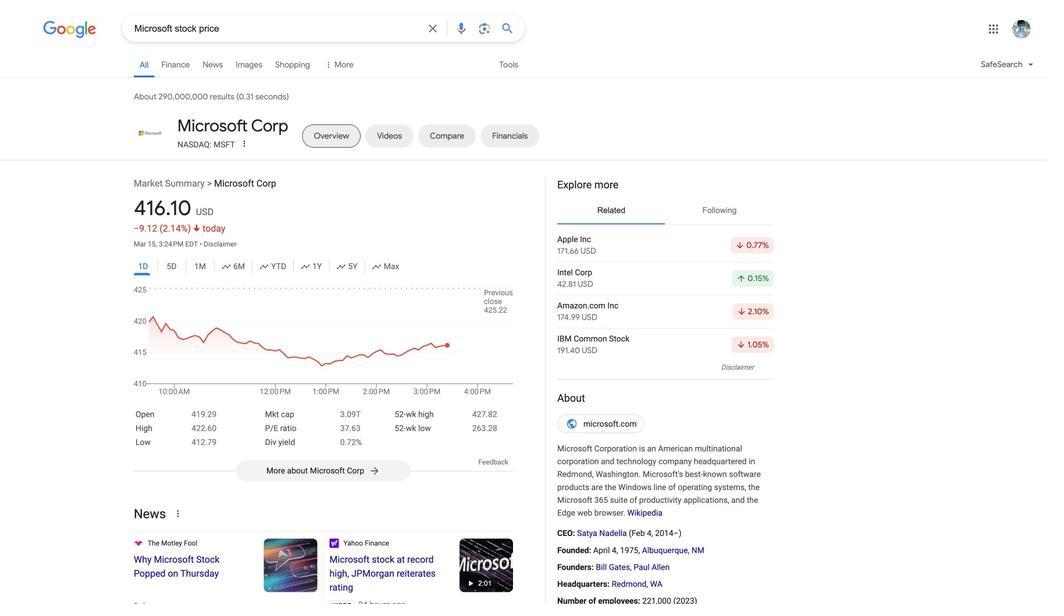 Task type: locate. For each thing, give the bounding box(es) containing it.
heading
[[178, 116, 288, 137], [558, 178, 774, 192], [558, 392, 774, 406], [134, 553, 252, 581], [330, 553, 448, 595]]

search by image image
[[478, 22, 492, 36]]

5 years element
[[337, 260, 358, 273]]

None search field
[[0, 15, 525, 42]]

2 minutes, 1 second element
[[465, 579, 497, 590]]

more options image
[[239, 138, 250, 150], [240, 139, 249, 148]]

section
[[545, 175, 774, 605]]

tab panel
[[558, 229, 774, 361]]

google image
[[43, 21, 97, 38]]

tab list
[[134, 116, 774, 151]]

navigation
[[0, 51, 1048, 84]]

Search text field
[[134, 22, 419, 37]]

group
[[134, 258, 513, 279]]



Task type: describe. For each thing, give the bounding box(es) containing it.
thumbnail image for microsoft corp image
[[134, 124, 166, 143]]

1 year element
[[301, 260, 322, 273]]

search by voice image
[[455, 22, 469, 36]]

year to date element
[[260, 260, 286, 273]]

6 months element
[[222, 260, 245, 273]]

down by 2.14% element
[[160, 223, 200, 234]]



Task type: vqa. For each thing, say whether or not it's contained in the screenshot.
middle the 135
no



